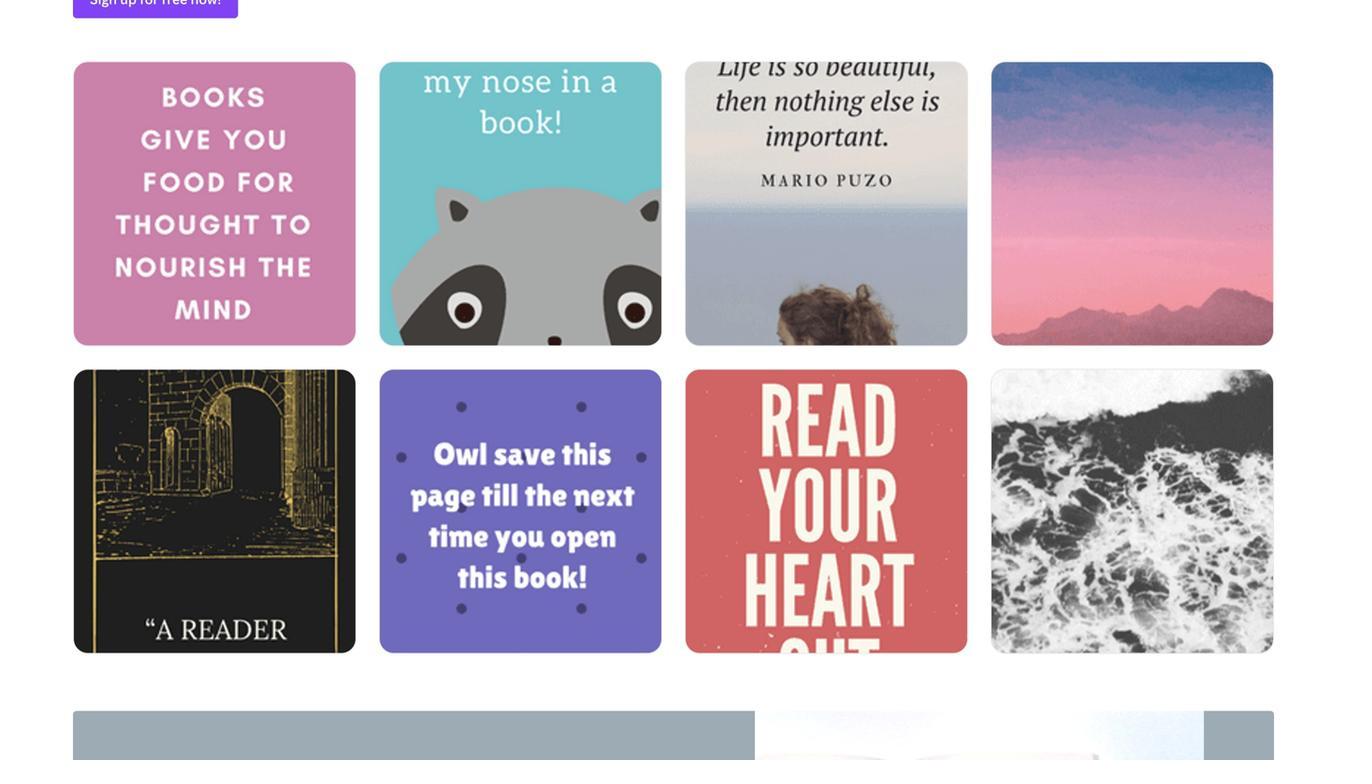 Task type: locate. For each thing, give the bounding box(es) containing it.
bookmarktemp3 image
[[74, 370, 356, 654]]

bookmarktemp5 image
[[380, 62, 662, 346]]



Task type: describe. For each thing, give the bounding box(es) containing it.
bookmarktemp8 image
[[992, 370, 1274, 654]]

bookmarktemp2 image
[[686, 62, 968, 346]]

bookmarktemp7 image
[[380, 370, 662, 654]]

bookmark thumbnail image
[[755, 712, 1205, 761]]

bookmarktemp4 image
[[686, 370, 968, 654]]

bookmarktemp6 image
[[992, 62, 1274, 346]]

bookmarktemp1 image
[[74, 62, 356, 346]]



Task type: vqa. For each thing, say whether or not it's contained in the screenshot.
beautify
no



